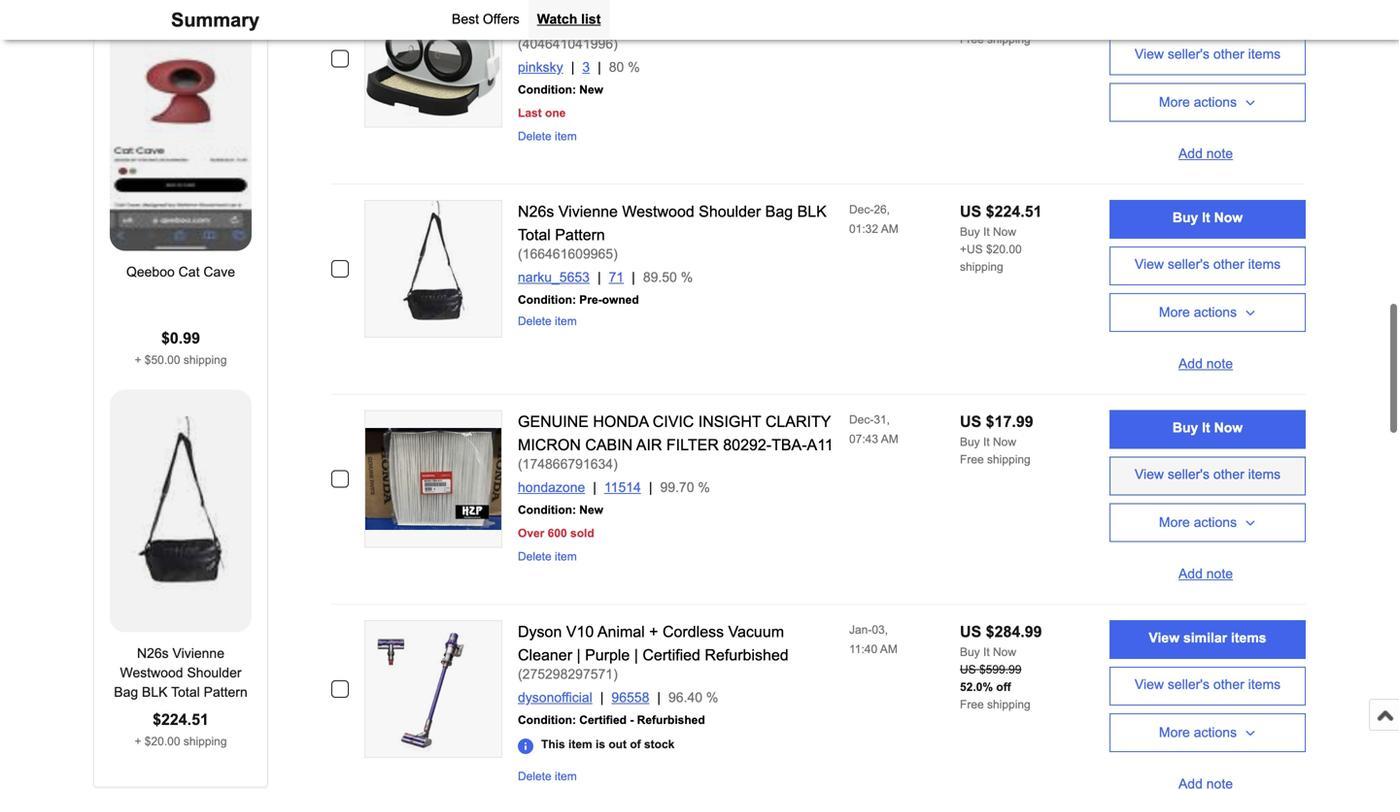 Task type: locate. For each thing, give the bounding box(es) containing it.
us up '52.0%'
[[960, 664, 976, 677]]

96558
[[612, 691, 649, 706]]

0 vertical spatial westwood
[[622, 203, 694, 221]]

closed
[[649, 16, 698, 34]]

shipping
[[987, 33, 1031, 46], [960, 260, 1003, 274], [183, 354, 227, 367], [987, 453, 1031, 466], [987, 699, 1031, 712], [183, 736, 227, 749]]

( inside genuine honda civic insight clarity micron cabin air filter 80292-tba-a11 ( 174866791634 )
[[518, 457, 522, 472]]

2 us from the top
[[960, 413, 982, 431]]

vivienne inside n26s vivienne westwood shoulder bag blk total pattern
[[173, 647, 224, 662]]

2 vertical spatial +
[[135, 736, 141, 749]]

1 vertical spatial add
[[1179, 356, 1203, 371]]

2 ) from the top
[[613, 247, 618, 262]]

) down cabin
[[613, 457, 618, 472]]

certified up is
[[579, 714, 627, 727]]

0 vertical spatial total
[[518, 226, 551, 244]]

refurbished down vacuum at the bottom of the page
[[705, 647, 789, 665]]

0 horizontal spatial $20.00
[[145, 736, 180, 749]]

add for us $17.99
[[1179, 567, 1203, 582]]

2 note from the top
[[1207, 356, 1233, 371]]

item down the narku_5653 link
[[555, 315, 577, 328]]

% right the '80'
[[628, 60, 640, 75]]

1 horizontal spatial cat
[[630, 0, 654, 10]]

0 vertical spatial buy it now
[[1173, 210, 1243, 225]]

2 vertical spatial note
[[1207, 567, 1233, 582]]

1 delete item button from the top
[[518, 130, 577, 143]]

now inside us $284.99 buy it now us $599.99 52.0% off free shipping
[[993, 646, 1016, 659]]

0 vertical spatial delete item
[[518, 130, 577, 143]]

westwood up $224.51 text box at the left of the page
[[120, 666, 183, 681]]

1 buy it now link from the top
[[1110, 200, 1306, 239]]

0 vertical spatial pattern
[[555, 226, 605, 244]]

% for animal
[[706, 691, 718, 706]]

1 vertical spatial blk
[[142, 685, 168, 701]]

item for genuine
[[555, 550, 577, 564]]

1 vertical spatial note
[[1207, 356, 1233, 371]]

+ down n26s vivienne westwood shoulder bag blk total pattern
[[135, 736, 141, 749]]

watch list
[[537, 12, 601, 27]]

1 ( from the top
[[518, 36, 522, 52]]

% right 89.50
[[681, 270, 693, 285]]

westwood inside n26s vivienne westwood shoulder bag blk total pattern ( 166461609965 )
[[622, 203, 694, 221]]

pattern inside n26s vivienne westwood shoulder bag blk total pattern ( 166461609965 )
[[555, 226, 605, 244]]

view similar items
[[1149, 631, 1267, 646]]

dec- up 07:43 on the right bottom of page
[[849, 413, 874, 427]]

shoulder inside n26s vivienne westwood shoulder bag blk total pattern
[[187, 666, 241, 681]]

% for owned
[[681, 270, 693, 285]]

2 free from the top
[[960, 453, 984, 466]]

+ right animal
[[649, 624, 658, 641]]

shipping inside $224.51 + $20.00 shipping
[[183, 736, 227, 749]]

0 horizontal spatial westwood
[[120, 666, 183, 681]]

clarity
[[765, 413, 831, 431]]

( down cleaner
[[518, 668, 522, 683]]

pattern for n26s vivienne westwood shoulder bag blk total pattern
[[204, 685, 248, 701]]

item down one
[[555, 130, 577, 143]]

blk inside n26s vivienne westwood shoulder bag blk total pattern ( 166461609965 )
[[797, 203, 827, 221]]

shoulder inside n26s vivienne westwood shoulder bag blk total pattern ( 166461609965 )
[[699, 203, 761, 221]]

11514
[[604, 480, 641, 496]]

+
[[135, 354, 141, 367], [649, 624, 658, 641], [135, 736, 141, 749]]

1 condition: from the top
[[518, 83, 576, 96]]

3 condition: from the top
[[518, 504, 576, 517]]

item down this
[[555, 770, 577, 784]]

3 actions from the top
[[1194, 515, 1237, 531]]

now for $224.51
[[993, 225, 1016, 239]]

0 vertical spatial add
[[1179, 146, 1203, 161]]

delete down this
[[518, 770, 552, 784]]

buy for $17.99
[[960, 436, 980, 449]]

|
[[577, 647, 581, 665], [634, 647, 638, 665]]

vivienne up $224.51 text box at the left of the page
[[173, 647, 224, 662]]

delete down narku_5653
[[518, 315, 552, 328]]

us inside us $17.99 buy it now free shipping
[[960, 413, 982, 431]]

delete item button for genuine honda civic insight clarity micron cabin air filter 80292-tba-a11
[[518, 550, 577, 564]]

certified down cordless
[[643, 647, 700, 665]]

1 free from the top
[[960, 33, 984, 46]]

pattern up $224.51 text box at the left of the page
[[204, 685, 248, 701]]

new down 3 'link'
[[579, 83, 603, 96]]

( down scoop
[[518, 36, 522, 52]]

1 | from the left
[[577, 647, 581, 665]]

best offers
[[452, 12, 520, 27]]

blk for n26s vivienne westwood shoulder bag blk total pattern ( 166461609965 )
[[797, 203, 827, 221]]

westwood up 89.50
[[622, 203, 694, 221]]

delete item button down last one
[[518, 130, 577, 143]]

0 vertical spatial +
[[135, 354, 141, 367]]

( inside n26s vivienne westwood shoulder bag blk total pattern ( 166461609965 )
[[518, 247, 522, 262]]

cat inside large enclosed cat litter box with litter scoop anti-splash closed litter boxes ( 404641041996 )
[[630, 0, 654, 10]]

| up 275298297571
[[577, 647, 581, 665]]

1 actions from the top
[[1194, 95, 1237, 110]]

0 horizontal spatial shoulder
[[187, 666, 241, 681]]

n26s inside n26s vivienne westwood shoulder bag blk total pattern ( 166461609965 )
[[518, 203, 554, 221]]

404641041996
[[522, 36, 613, 52]]

westwood inside n26s vivienne westwood shoulder bag blk total pattern
[[120, 666, 183, 681]]

+ inside $0.99 + $50.00 shipping
[[135, 354, 141, 367]]

2 dec- from the top
[[849, 413, 874, 427]]

2 vertical spatial add note button
[[1110, 550, 1306, 589]]

view
[[1135, 47, 1164, 62], [1135, 257, 1164, 272], [1135, 467, 1164, 482], [1149, 631, 1180, 646], [1135, 678, 1164, 693]]

us up +us
[[960, 203, 982, 221]]

seller's for second the view seller's other items link from the bottom
[[1168, 467, 1210, 482]]

$0.99 text field
[[161, 330, 200, 347]]

us for $224.51
[[960, 203, 982, 221]]

4 ) from the top
[[613, 668, 618, 683]]

1 vertical spatial delete item
[[518, 550, 577, 564]]

$20.00 right +us
[[986, 243, 1022, 256]]

0 vertical spatial $224.51
[[986, 203, 1042, 221]]

0 vertical spatial blk
[[797, 203, 827, 221]]

$599.99
[[979, 664, 1022, 677]]

1 horizontal spatial total
[[518, 226, 551, 244]]

0 vertical spatial vivienne
[[558, 203, 618, 221]]

item inside condition: pre-owned delete item
[[555, 315, 577, 328]]

v10
[[566, 624, 594, 641]]

+ for $0.99
[[135, 354, 141, 367]]

total for n26s vivienne westwood shoulder bag blk total pattern
[[171, 685, 200, 701]]

shoulder
[[699, 203, 761, 221], [187, 666, 241, 681]]

1 horizontal spatial n26s
[[518, 203, 554, 221]]

condition: pre-owned delete item
[[518, 293, 639, 328]]

qeeboo
[[126, 265, 175, 280]]

1 vertical spatial free
[[960, 453, 984, 466]]

1 vertical spatial westwood
[[120, 666, 183, 681]]

2 more actions from the top
[[1159, 305, 1237, 320]]

dec- inside dec-31, 07:43 am
[[849, 413, 874, 427]]

free
[[960, 33, 984, 46], [960, 453, 984, 466], [960, 699, 984, 712]]

0 vertical spatial dec-
[[849, 203, 874, 216]]

% right 96.40
[[706, 691, 718, 706]]

(
[[518, 36, 522, 52], [518, 247, 522, 262], [518, 457, 522, 472], [518, 668, 522, 683]]

view similar items link
[[1110, 621, 1306, 660]]

am for us $224.51
[[881, 223, 898, 236]]

2 add note from the top
[[1179, 356, 1233, 371]]

0 vertical spatial bag
[[765, 203, 793, 221]]

1 vertical spatial new
[[579, 504, 603, 517]]

it inside 'us $224.51 buy it now +us $20.00 shipping'
[[983, 225, 990, 239]]

condition: down hondazone
[[518, 504, 576, 517]]

item down 600
[[555, 550, 577, 564]]

1 add note from the top
[[1179, 146, 1233, 161]]

cat left 'cave'
[[178, 265, 200, 280]]

more for us $17.99
[[1159, 515, 1190, 531]]

more for us $284.99
[[1159, 726, 1190, 741]]

%
[[628, 60, 640, 75], [681, 270, 693, 285], [698, 480, 710, 496], [706, 691, 718, 706]]

condition: down dysonofficial
[[518, 714, 576, 727]]

it for $224.51
[[983, 225, 990, 239]]

0 vertical spatial am
[[881, 223, 898, 236]]

1 vertical spatial bag
[[114, 685, 138, 701]]

view seller's other items link
[[1110, 36, 1306, 75], [1110, 247, 1306, 286], [1110, 457, 1306, 496], [1110, 668, 1306, 706]]

delete item down this
[[518, 770, 577, 784]]

1 vertical spatial vivienne
[[173, 647, 224, 662]]

dec- for n26s vivienne westwood shoulder bag blk total pattern
[[849, 203, 874, 216]]

1 vertical spatial $224.51
[[153, 712, 209, 729]]

am for us $284.99
[[880, 643, 898, 656]]

1 more actions button from the top
[[1110, 83, 1306, 122]]

1 horizontal spatial vivienne
[[558, 203, 618, 221]]

condition: new for large enclosed cat litter box with litter scoop anti-splash closed litter boxes
[[518, 83, 603, 96]]

litter down box
[[702, 16, 736, 34]]

1 vertical spatial +
[[649, 624, 658, 641]]

am down 03,
[[880, 643, 898, 656]]

1 vertical spatial shoulder
[[187, 666, 241, 681]]

certified inside the dyson v10 animal + cordless vacuum cleaner | purple | certified refurbished ( 275298297571 )
[[643, 647, 700, 665]]

2 add note button from the top
[[1110, 340, 1306, 379]]

am for us $17.99
[[881, 433, 898, 446]]

one
[[545, 106, 566, 120]]

vivienne inside n26s vivienne westwood shoulder bag blk total pattern ( 166461609965 )
[[558, 203, 618, 221]]

0 horizontal spatial certified
[[579, 714, 627, 727]]

us left the $284.99
[[960, 624, 982, 641]]

dec- for genuine honda civic insight clarity micron cabin air filter 80292-tba-a11
[[849, 413, 874, 427]]

actions for us $284.99
[[1194, 726, 1237, 741]]

1 us from the top
[[960, 203, 982, 221]]

1 dec- from the top
[[849, 203, 874, 216]]

view seller's other items
[[1135, 47, 1281, 62], [1135, 257, 1281, 272], [1135, 467, 1281, 482], [1135, 678, 1281, 693]]

$20.00 inside 'us $224.51 buy it now +us $20.00 shipping'
[[986, 243, 1022, 256]]

delete item button down the over 600 sold
[[518, 550, 577, 564]]

1 new from the top
[[579, 83, 603, 96]]

1 vertical spatial add note button
[[1110, 340, 1306, 379]]

4 delete from the top
[[518, 770, 552, 784]]

3 seller's from the top
[[1168, 467, 1210, 482]]

dyson
[[518, 624, 562, 641]]

delete for genuine honda civic insight clarity micron cabin air filter 80292-tba-a11
[[518, 550, 552, 564]]

blk left dec-26, 01:32 am
[[797, 203, 827, 221]]

us left $17.99 on the right
[[960, 413, 982, 431]]

% for civic
[[698, 480, 710, 496]]

1 horizontal spatial certified
[[643, 647, 700, 665]]

bag inside n26s vivienne westwood shoulder bag blk total pattern ( 166461609965 )
[[765, 203, 793, 221]]

am down 31,
[[881, 433, 898, 446]]

0 horizontal spatial cat
[[178, 265, 200, 280]]

buy it now link for us $224.51
[[1110, 200, 1306, 239]]

0 vertical spatial note
[[1207, 146, 1233, 161]]

buy inside 'us $224.51 buy it now +us $20.00 shipping'
[[960, 225, 980, 239]]

buy inside us $17.99 buy it now free shipping
[[960, 436, 980, 449]]

2 vertical spatial delete item
[[518, 770, 577, 784]]

3 delete from the top
[[518, 550, 552, 564]]

3 add from the top
[[1179, 567, 1203, 582]]

dec-
[[849, 203, 874, 216], [849, 413, 874, 427]]

3 us from the top
[[960, 624, 982, 641]]

1 vertical spatial pattern
[[204, 685, 248, 701]]

52.0%
[[960, 681, 993, 694]]

delete item for large enclosed cat litter box with litter scoop anti-splash closed litter boxes
[[518, 130, 577, 143]]

0 vertical spatial free
[[960, 33, 984, 46]]

1 vertical spatial buy it now link
[[1110, 411, 1306, 449]]

large
[[518, 0, 558, 10]]

1 horizontal spatial shoulder
[[699, 203, 761, 221]]

1 add from the top
[[1179, 146, 1203, 161]]

0 vertical spatial add note
[[1179, 146, 1233, 161]]

dec- inside dec-26, 01:32 am
[[849, 203, 874, 216]]

am inside "jan-03, 11:40 am"
[[880, 643, 898, 656]]

3 more actions from the top
[[1159, 515, 1237, 531]]

condition: down pinksky link
[[518, 83, 576, 96]]

2 vertical spatial free
[[960, 699, 984, 712]]

2 condition: from the top
[[518, 293, 576, 307]]

2 horizontal spatial litter
[[764, 0, 799, 10]]

view for 4th the view seller's other items link from the bottom
[[1135, 47, 1164, 62]]

1 vertical spatial dec-
[[849, 413, 874, 427]]

litter up closed
[[659, 0, 693, 10]]

2 more from the top
[[1159, 305, 1190, 320]]

us inside 'us $224.51 buy it now +us $20.00 shipping'
[[960, 203, 982, 221]]

4 condition: from the top
[[518, 714, 576, 727]]

4 more actions button from the top
[[1110, 714, 1306, 753]]

n26s for n26s vivienne westwood shoulder bag blk total pattern
[[137, 647, 169, 662]]

vivienne
[[558, 203, 618, 221], [173, 647, 224, 662]]

n26s up $224.51 text box at the left of the page
[[137, 647, 169, 662]]

now inside us $17.99 buy it now free shipping
[[993, 436, 1016, 449]]

it inside us $284.99 buy it now us $599.99 52.0% off free shipping
[[983, 646, 990, 659]]

4 ( from the top
[[518, 668, 522, 683]]

1 vertical spatial certified
[[579, 714, 627, 727]]

0 vertical spatial new
[[579, 83, 603, 96]]

pattern inside n26s vivienne westwood shoulder bag blk total pattern
[[204, 685, 248, 701]]

4 more from the top
[[1159, 726, 1190, 741]]

litter
[[659, 0, 693, 10], [764, 0, 799, 10], [702, 16, 736, 34]]

4 other from the top
[[1213, 678, 1244, 693]]

buy inside us $284.99 buy it now us $599.99 52.0% off free shipping
[[960, 646, 980, 659]]

0 horizontal spatial $224.51
[[153, 712, 209, 729]]

delete for large enclosed cat litter box with litter scoop anti-splash closed litter boxes
[[518, 130, 552, 143]]

cat up splash
[[630, 0, 654, 10]]

2 delete item from the top
[[518, 550, 577, 564]]

$20.00
[[986, 243, 1022, 256], [145, 736, 180, 749]]

1 horizontal spatial blk
[[797, 203, 827, 221]]

2 more actions button from the top
[[1110, 293, 1306, 332]]

$20.00 down $224.51 text box at the left of the page
[[145, 736, 180, 749]]

this item is out of stock
[[541, 738, 675, 752]]

it inside us $17.99 buy it now free shipping
[[983, 436, 990, 449]]

purple
[[585, 647, 630, 665]]

bag left dec-26, 01:32 am
[[765, 203, 793, 221]]

0 vertical spatial shoulder
[[699, 203, 761, 221]]

0 horizontal spatial bag
[[114, 685, 138, 701]]

1 note from the top
[[1207, 146, 1233, 161]]

am
[[881, 223, 898, 236], [881, 433, 898, 446], [880, 643, 898, 656]]

add note for us $17.99
[[1179, 567, 1233, 582]]

shipping inside 'us $224.51 buy it now +us $20.00 shipping'
[[960, 260, 1003, 274]]

1 vertical spatial add note
[[1179, 356, 1233, 371]]

3 add note button from the top
[[1110, 550, 1306, 589]]

1 horizontal spatial |
[[634, 647, 638, 665]]

( up narku_5653
[[518, 247, 522, 262]]

more
[[1159, 95, 1190, 110], [1159, 305, 1190, 320], [1159, 515, 1190, 531], [1159, 726, 1190, 741]]

enclosed
[[562, 0, 626, 10]]

0 vertical spatial add note button
[[1110, 130, 1306, 169]]

0 horizontal spatial vivienne
[[173, 647, 224, 662]]

0 vertical spatial buy it now link
[[1110, 200, 1306, 239]]

condition: new down hondazone link
[[518, 504, 603, 517]]

scoop
[[518, 16, 562, 34]]

0 vertical spatial refurbished
[[705, 647, 789, 665]]

new for scoop
[[579, 83, 603, 96]]

1 seller's from the top
[[1168, 47, 1210, 62]]

3 add note from the top
[[1179, 567, 1233, 582]]

pattern for n26s vivienne westwood shoulder bag blk total pattern ( 166461609965 )
[[555, 226, 605, 244]]

1 more actions from the top
[[1159, 95, 1237, 110]]

total up $224.51 text box at the left of the page
[[171, 685, 200, 701]]

+ left $50.00
[[135, 354, 141, 367]]

total up 166461609965
[[518, 226, 551, 244]]

total inside n26s vivienne westwood shoulder bag blk total pattern
[[171, 685, 200, 701]]

dyson v10 animal + cordless vacuum cleaner | purple | certified refurbished link
[[518, 624, 789, 665]]

3 ( from the top
[[518, 457, 522, 472]]

condition: down narku_5653
[[518, 293, 576, 307]]

add note for us $224.51
[[1179, 356, 1233, 371]]

0 horizontal spatial |
[[577, 647, 581, 665]]

3 delete item button from the top
[[518, 550, 577, 564]]

delete item down last one
[[518, 130, 577, 143]]

| down animal
[[634, 647, 638, 665]]

view for 3rd the view seller's other items link from the bottom
[[1135, 257, 1164, 272]]

1 horizontal spatial litter
[[702, 16, 736, 34]]

large enclosed cat litter box with litter scoop anti-splash closed litter boxes image
[[365, 0, 501, 127]]

delete down "last"
[[518, 130, 552, 143]]

shipping inside us $284.99 buy it now us $599.99 52.0% off free shipping
[[987, 699, 1031, 712]]

1 condition: new from the top
[[518, 83, 603, 96]]

0 horizontal spatial total
[[171, 685, 200, 701]]

more actions for us $224.51
[[1159, 305, 1237, 320]]

2 vertical spatial add note
[[1179, 567, 1233, 582]]

jan-03, 11:40 am
[[849, 624, 898, 656]]

99.70
[[660, 480, 694, 496]]

) inside large enclosed cat litter box with litter scoop anti-splash closed litter boxes ( 404641041996 )
[[613, 36, 618, 52]]

1 vertical spatial total
[[171, 685, 200, 701]]

blk inside n26s vivienne westwood shoulder bag blk total pattern
[[142, 685, 168, 701]]

us $17.99 buy it now free shipping
[[960, 413, 1033, 466]]

seller's for 3rd the view seller's other items link from the bottom
[[1168, 257, 1210, 272]]

1 horizontal spatial $224.51
[[986, 203, 1042, 221]]

more actions
[[1159, 95, 1237, 110], [1159, 305, 1237, 320], [1159, 515, 1237, 531], [1159, 726, 1237, 741]]

cat
[[630, 0, 654, 10], [178, 265, 200, 280]]

) down splash
[[613, 36, 618, 52]]

3 link
[[582, 60, 609, 75]]

1 horizontal spatial westwood
[[622, 203, 694, 221]]

0 horizontal spatial blk
[[142, 685, 168, 701]]

total inside n26s vivienne westwood shoulder bag blk total pattern ( 166461609965 )
[[518, 226, 551, 244]]

-
[[630, 714, 634, 727]]

refurbished down 96.40
[[637, 714, 705, 727]]

2 buy it now link from the top
[[1110, 411, 1306, 449]]

+ for $224.51
[[135, 736, 141, 749]]

4 view seller's other items link from the top
[[1110, 668, 1306, 706]]

3 delete item from the top
[[518, 770, 577, 784]]

0 horizontal spatial n26s
[[137, 647, 169, 662]]

n26s up 166461609965
[[518, 203, 554, 221]]

blk
[[797, 203, 827, 221], [142, 685, 168, 701]]

genuine honda civic insight clarity micron cabin air filter 80292-tba-a11 link
[[518, 413, 833, 454]]

new up sold
[[579, 504, 603, 517]]

0 vertical spatial n26s
[[518, 203, 554, 221]]

3 more actions button from the top
[[1110, 504, 1306, 543]]

$224.51 inside $224.51 + $20.00 shipping
[[153, 712, 209, 729]]

bag
[[765, 203, 793, 221], [114, 685, 138, 701]]

us
[[960, 203, 982, 221], [960, 413, 982, 431], [960, 624, 982, 641], [960, 664, 976, 677]]

80
[[609, 60, 624, 75]]

2 view seller's other items link from the top
[[1110, 247, 1306, 286]]

4 us from the top
[[960, 664, 976, 677]]

delete item button down narku_5653
[[518, 315, 577, 328]]

2 vertical spatial add
[[1179, 567, 1203, 582]]

pattern up 166461609965
[[555, 226, 605, 244]]

more actions for us $17.99
[[1159, 515, 1237, 531]]

bag inside n26s vivienne westwood shoulder bag blk total pattern
[[114, 685, 138, 701]]

condition: new up one
[[518, 83, 603, 96]]

1 vertical spatial am
[[881, 433, 898, 446]]

delete
[[518, 130, 552, 143], [518, 315, 552, 328], [518, 550, 552, 564], [518, 770, 552, 784]]

delete item for dyson v10 animal + cordless vacuum cleaner | purple | certified refurbished
[[518, 770, 577, 784]]

2 vertical spatial am
[[880, 643, 898, 656]]

insight
[[698, 413, 761, 431]]

4 more actions from the top
[[1159, 726, 1237, 741]]

1 ) from the top
[[613, 36, 618, 52]]

item
[[555, 130, 577, 143], [555, 315, 577, 328], [555, 550, 577, 564], [568, 738, 592, 752], [555, 770, 577, 784]]

0 vertical spatial cat
[[630, 0, 654, 10]]

$224.51
[[986, 203, 1042, 221], [153, 712, 209, 729]]

more actions button for us $284.99
[[1110, 714, 1306, 753]]

2 | from the left
[[634, 647, 638, 665]]

now inside 'us $224.51 buy it now +us $20.00 shipping'
[[993, 225, 1016, 239]]

n26s vivienne westwood shoulder bag blk total pattern image
[[382, 201, 484, 337]]

watch
[[537, 12, 577, 27]]

1 view seller's other items link from the top
[[1110, 36, 1306, 75]]

) inside genuine honda civic insight clarity micron cabin air filter 80292-tba-a11 ( 174866791634 )
[[613, 457, 618, 472]]

1 horizontal spatial bag
[[765, 203, 793, 221]]

refurbished inside the dyson v10 animal + cordless vacuum cleaner | purple | certified refurbished ( 275298297571 )
[[705, 647, 789, 665]]

now for $17.99
[[993, 436, 1016, 449]]

buy for $284.99
[[960, 646, 980, 659]]

2 delete from the top
[[518, 315, 552, 328]]

3 view seller's other items from the top
[[1135, 467, 1281, 482]]

2 ( from the top
[[518, 247, 522, 262]]

it for $284.99
[[983, 646, 990, 659]]

total
[[518, 226, 551, 244], [171, 685, 200, 701]]

2 actions from the top
[[1194, 305, 1237, 320]]

2 seller's from the top
[[1168, 257, 1210, 272]]

1 vertical spatial refurbished
[[637, 714, 705, 727]]

bag up $224.51 + $20.00 shipping
[[114, 685, 138, 701]]

seller's for 4th the view seller's other items link
[[1168, 678, 1210, 693]]

1 delete item from the top
[[518, 130, 577, 143]]

3 note from the top
[[1207, 567, 1233, 582]]

3 view seller's other items link from the top
[[1110, 457, 1306, 496]]

item left is
[[568, 738, 592, 752]]

4 seller's from the top
[[1168, 678, 1210, 693]]

1 horizontal spatial $20.00
[[986, 243, 1022, 256]]

0 vertical spatial certified
[[643, 647, 700, 665]]

) down purple
[[613, 668, 618, 683]]

1 horizontal spatial pattern
[[555, 226, 605, 244]]

2 add from the top
[[1179, 356, 1203, 371]]

$17.99
[[986, 413, 1033, 431]]

am inside dec-26, 01:32 am
[[881, 223, 898, 236]]

am inside dec-31, 07:43 am
[[881, 433, 898, 446]]

4 actions from the top
[[1194, 726, 1237, 741]]

1 vertical spatial buy it now
[[1173, 421, 1243, 436]]

delete inside condition: pre-owned delete item
[[518, 315, 552, 328]]

vivienne up 166461609965
[[558, 203, 618, 221]]

shipping inside $0.99 + $50.00 shipping
[[183, 354, 227, 367]]

more actions button
[[1110, 83, 1306, 122], [1110, 293, 1306, 332], [1110, 504, 1306, 543], [1110, 714, 1306, 753]]

+ inside $224.51 + $20.00 shipping
[[135, 736, 141, 749]]

3 more from the top
[[1159, 515, 1190, 531]]

is
[[596, 738, 605, 752]]

1 vertical spatial n26s
[[137, 647, 169, 662]]

1 delete from the top
[[518, 130, 552, 143]]

n26s inside n26s vivienne westwood shoulder bag blk total pattern
[[137, 647, 169, 662]]

more actions for us $284.99
[[1159, 726, 1237, 741]]

0 vertical spatial $20.00
[[986, 243, 1022, 256]]

blk up $224.51 text box at the left of the page
[[142, 685, 168, 701]]

2 condition: new from the top
[[518, 504, 603, 517]]

96.40 %
[[668, 691, 718, 706]]

note for us $224.51
[[1207, 356, 1233, 371]]

delete item button down this
[[518, 770, 577, 784]]

1 vertical spatial condition: new
[[518, 504, 603, 517]]

0 vertical spatial condition: new
[[518, 83, 603, 96]]

1 buy it now from the top
[[1173, 210, 1243, 225]]

( inside large enclosed cat litter box with litter scoop anti-splash closed litter boxes ( 404641041996 )
[[518, 36, 522, 52]]

) up 71
[[613, 247, 618, 262]]

delete down over
[[518, 550, 552, 564]]

3 free from the top
[[960, 699, 984, 712]]

owned
[[602, 293, 639, 307]]

2 buy it now from the top
[[1173, 421, 1243, 436]]

delete item down the over 600 sold
[[518, 550, 577, 564]]

cleaner
[[518, 647, 572, 665]]

1 vertical spatial cat
[[178, 265, 200, 280]]

dec- up 01:32
[[849, 203, 874, 216]]

condition: new
[[518, 83, 603, 96], [518, 504, 603, 517]]

large enclosed cat litter box with litter scoop anti-splash closed litter boxes ( 404641041996 )
[[518, 0, 799, 52]]

2 new from the top
[[579, 504, 603, 517]]

3 ) from the top
[[613, 457, 618, 472]]

% for cat
[[628, 60, 640, 75]]

0 horizontal spatial pattern
[[204, 685, 248, 701]]

% right 99.70
[[698, 480, 710, 496]]

am down 26,
[[881, 223, 898, 236]]

litter up boxes
[[764, 0, 799, 10]]

( down micron
[[518, 457, 522, 472]]

1 vertical spatial $20.00
[[145, 736, 180, 749]]

it for $17.99
[[983, 436, 990, 449]]

4 delete item button from the top
[[518, 770, 577, 784]]

condition:
[[518, 83, 576, 96], [518, 293, 576, 307], [518, 504, 576, 517], [518, 714, 576, 727]]



Task type: describe. For each thing, give the bounding box(es) containing it.
summary
[[171, 9, 260, 31]]

$0.99 + $50.00 shipping
[[135, 330, 227, 367]]

view for 4th the view seller's other items link
[[1135, 678, 1164, 693]]

71 link
[[609, 270, 643, 285]]

1 more from the top
[[1159, 95, 1190, 110]]

1 view seller's other items from the top
[[1135, 47, 1281, 62]]

condition: new for genuine honda civic insight clarity micron cabin air filter 80292-tba-a11
[[518, 504, 603, 517]]

genuine honda civic insight clarity micron cabin air filter 80292-tba-a11 ( 174866791634 )
[[518, 413, 833, 472]]

boxes
[[741, 16, 784, 34]]

3
[[582, 60, 590, 75]]

delete item button for large enclosed cat litter box with litter scoop anti-splash closed litter boxes
[[518, 130, 577, 143]]

+ $20.00 shipping text field
[[135, 736, 227, 749]]

us for $284.99
[[960, 624, 982, 641]]

view for second the view seller's other items link from the bottom
[[1135, 467, 1164, 482]]

item for large
[[555, 130, 577, 143]]

vivienne for n26s vivienne westwood shoulder bag blk total pattern
[[173, 647, 224, 662]]

89.50
[[643, 270, 677, 285]]

$224.51 text field
[[153, 712, 209, 729]]

genuine honda civic insight clarity micron cabin air filter 80292-tba-a11 image
[[365, 428, 501, 531]]

box
[[698, 0, 724, 10]]

pinksky link
[[518, 60, 582, 75]]

item for dyson
[[555, 770, 577, 784]]

buy it now link for us $17.99
[[1110, 411, 1306, 449]]

dec-26, 01:32 am
[[849, 203, 898, 236]]

free inside us $17.99 buy it now free shipping
[[960, 453, 984, 466]]

275298297571
[[522, 668, 613, 683]]

tba-
[[772, 437, 807, 454]]

buy for $224.51
[[960, 225, 980, 239]]

) inside n26s vivienne westwood shoulder bag blk total pattern ( 166461609965 )
[[613, 247, 618, 262]]

seller's for 4th the view seller's other items link from the bottom
[[1168, 47, 1210, 62]]

condition: for large enclosed cat litter box with litter scoop anti-splash closed litter boxes
[[518, 83, 576, 96]]

dysonofficial
[[518, 691, 592, 706]]

us $284.99 buy it now us $599.99 52.0% off free shipping
[[960, 624, 1042, 712]]

dysonofficial link
[[518, 691, 612, 706]]

174866791634
[[522, 457, 613, 472]]

narku_5653 link
[[518, 270, 609, 285]]

n26s vivienne westwood shoulder bag blk total pattern
[[114, 647, 248, 701]]

free inside us $284.99 buy it now us $599.99 52.0% off free shipping
[[960, 699, 984, 712]]

$224.51 inside 'us $224.51 buy it now +us $20.00 shipping'
[[986, 203, 1042, 221]]

delete for dyson v10 animal + cordless vacuum cleaner | purple | certified refurbished
[[518, 770, 552, 784]]

more actions button for us $224.51
[[1110, 293, 1306, 332]]

31,
[[874, 413, 890, 427]]

vacuum
[[728, 624, 784, 641]]

jan-
[[849, 624, 872, 637]]

dyson v10 animal + cordless vacuum cleaner | purple | certified refurbished image
[[365, 622, 501, 758]]

best
[[452, 12, 479, 27]]

bag for n26s vivienne westwood shoulder bag blk total pattern ( 166461609965 )
[[765, 203, 793, 221]]

dec-31, 07:43 am
[[849, 413, 898, 446]]

similar
[[1183, 631, 1227, 646]]

filter
[[666, 437, 719, 454]]

4 view seller's other items from the top
[[1135, 678, 1281, 693]]

n26s for n26s vivienne westwood shoulder bag blk total pattern ( 166461609965 )
[[518, 203, 554, 221]]

over
[[518, 527, 544, 540]]

new for air
[[579, 504, 603, 517]]

07:43
[[849, 433, 878, 446]]

list
[[581, 12, 601, 27]]

2 view seller's other items from the top
[[1135, 257, 1281, 272]]

condition: certified - refurbished
[[518, 714, 705, 727]]

0 horizontal spatial litter
[[659, 0, 693, 10]]

stock
[[644, 738, 675, 752]]

animal
[[597, 624, 645, 641]]

out
[[609, 738, 627, 752]]

bag for n26s vivienne westwood shoulder bag blk total pattern
[[114, 685, 138, 701]]

11:40
[[849, 643, 877, 656]]

$284.99
[[986, 624, 1042, 641]]

this
[[541, 738, 565, 752]]

01:32
[[849, 223, 878, 236]]

last one
[[518, 106, 566, 120]]

$0.99
[[161, 330, 200, 347]]

watch list button
[[528, 0, 610, 39]]

shoulder for n26s vivienne westwood shoulder bag blk total pattern ( 166461609965 )
[[699, 203, 761, 221]]

westwood for n26s vivienne westwood shoulder bag blk total pattern ( 166461609965 )
[[622, 203, 694, 221]]

80 %
[[609, 60, 640, 75]]

splash
[[597, 16, 645, 34]]

1 other from the top
[[1213, 47, 1244, 62]]

offers
[[483, 12, 520, 27]]

actions for us $17.99
[[1194, 515, 1237, 531]]

condition: for genuine honda civic insight clarity micron cabin air filter 80292-tba-a11
[[518, 504, 576, 517]]

air
[[636, 437, 662, 454]]

( inside the dyson v10 animal + cordless vacuum cleaner | purple | certified refurbished ( 275298297571 )
[[518, 668, 522, 683]]

condition: for dyson v10 animal + cordless vacuum cleaner | purple | certified refurbished
[[518, 714, 576, 727]]

$20.00 inside $224.51 + $20.00 shipping
[[145, 736, 180, 749]]

more for us $224.51
[[1159, 305, 1190, 320]]

99.70 %
[[660, 480, 710, 496]]

89.50 %
[[643, 270, 693, 285]]

honda
[[593, 413, 648, 431]]

actions for us $224.51
[[1194, 305, 1237, 320]]

add note button for $224.51
[[1110, 340, 1306, 379]]

03,
[[872, 624, 888, 637]]

80292-
[[723, 437, 772, 454]]

add note button for $17.99
[[1110, 550, 1306, 589]]

96558 link
[[612, 691, 668, 706]]

add for us $224.51
[[1179, 356, 1203, 371]]

) inside the dyson v10 animal + cordless vacuum cleaner | purple | certified refurbished ( 275298297571 )
[[613, 668, 618, 683]]

delete item button for dyson v10 animal + cordless vacuum cleaner | purple | certified refurbished
[[518, 770, 577, 784]]

us $224.51 buy it now +us $20.00 shipping
[[960, 203, 1042, 274]]

view for view similar items link
[[1149, 631, 1180, 646]]

cabin
[[585, 437, 633, 454]]

large enclosed cat litter box with litter scoop anti-splash closed litter boxes link
[[518, 0, 799, 34]]

of
[[630, 738, 641, 752]]

last
[[518, 106, 542, 120]]

delete item for genuine honda civic insight clarity micron cabin air filter 80292-tba-a11
[[518, 550, 577, 564]]

hondazone link
[[518, 480, 604, 496]]

pre-
[[579, 293, 602, 307]]

3 other from the top
[[1213, 467, 1244, 482]]

condition: inside condition: pre-owned delete item
[[518, 293, 576, 307]]

71
[[609, 270, 624, 285]]

us for $17.99
[[960, 413, 982, 431]]

2 other from the top
[[1213, 257, 1244, 272]]

cordless
[[663, 624, 724, 641]]

+us
[[960, 243, 983, 256]]

over 600 sold
[[518, 527, 594, 540]]

2 delete item button from the top
[[518, 315, 577, 328]]

+ $50.00 shipping text field
[[135, 354, 227, 367]]

buy it now for us $17.99
[[1173, 421, 1243, 436]]

sold
[[570, 527, 594, 540]]

1 add note button from the top
[[1110, 130, 1306, 169]]

shoulder for n26s vivienne westwood shoulder bag blk total pattern
[[187, 666, 241, 681]]

166461609965
[[522, 247, 613, 262]]

pinksky
[[518, 60, 563, 75]]

more actions button for us $17.99
[[1110, 504, 1306, 543]]

off
[[996, 681, 1011, 694]]

now for $284.99
[[993, 646, 1016, 659]]

narku_5653
[[518, 270, 590, 285]]

total for n26s vivienne westwood shoulder bag blk total pattern ( 166461609965 )
[[518, 226, 551, 244]]

buy it now for us $224.51
[[1173, 210, 1243, 225]]

micron
[[518, 437, 581, 454]]

note for us $17.99
[[1207, 567, 1233, 582]]

vivienne for n26s vivienne westwood shoulder bag blk total pattern ( 166461609965 )
[[558, 203, 618, 221]]

26,
[[874, 203, 890, 216]]

westwood for n26s vivienne westwood shoulder bag blk total pattern
[[120, 666, 183, 681]]

+ inside the dyson v10 animal + cordless vacuum cleaner | purple | certified refurbished ( 275298297571 )
[[649, 624, 658, 641]]

shipping inside us $17.99 buy it now free shipping
[[987, 453, 1031, 466]]

96.40
[[668, 691, 703, 706]]

blk for n26s vivienne westwood shoulder bag blk total pattern
[[142, 685, 168, 701]]

with
[[729, 0, 760, 10]]



Task type: vqa. For each thing, say whether or not it's contained in the screenshot.
'Triple-'
no



